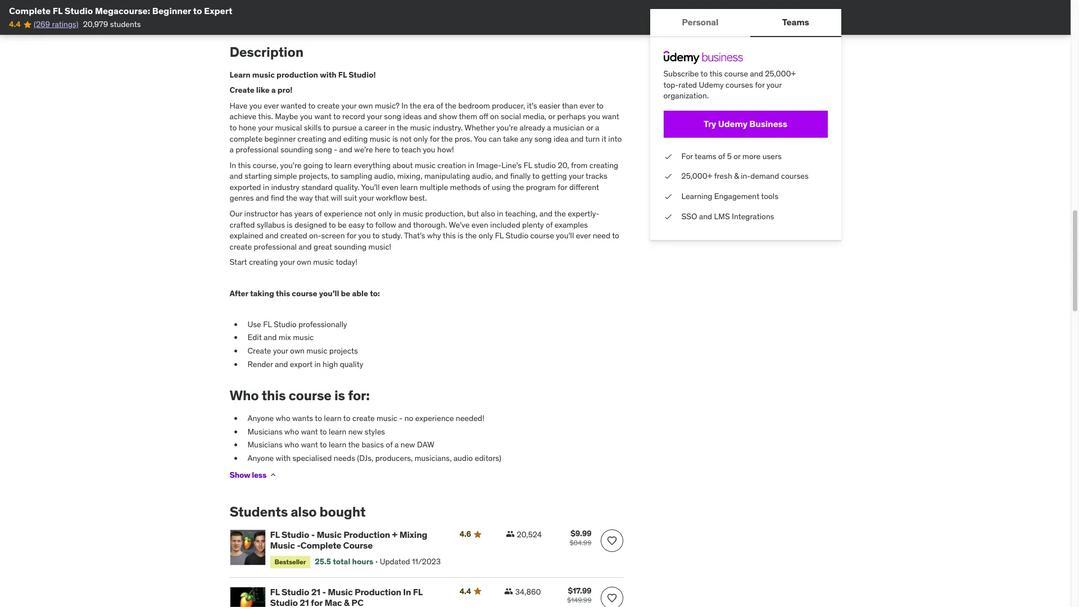 Task type: locate. For each thing, give the bounding box(es) containing it.
new
[[349, 427, 363, 437], [401, 440, 415, 450]]

1 vertical spatial courses
[[782, 171, 809, 181]]

0 vertical spatial wishlist image
[[607, 536, 618, 547]]

3 xsmall image from the top
[[664, 211, 673, 222]]

complete inside fl studio - music production + mixing music -complete course
[[301, 540, 342, 551]]

0 horizontal spatial audio,
[[374, 171, 396, 181]]

1 horizontal spatial 21
[[311, 587, 321, 598]]

2 horizontal spatial only
[[479, 231, 493, 241]]

music down total
[[328, 587, 353, 598]]

it's
[[527, 101, 538, 111]]

genres
[[230, 193, 254, 203]]

- down 25.5
[[323, 587, 326, 598]]

udemy business image
[[664, 51, 743, 64]]

that
[[315, 193, 329, 203]]

who down wants
[[285, 427, 299, 437]]

industry.
[[433, 123, 463, 133]]

media,
[[523, 112, 547, 122]]

0 vertical spatial be
[[338, 220, 347, 230]]

1 horizontal spatial also
[[481, 209, 495, 219]]

the down 'we've'
[[465, 231, 477, 241]]

0 vertical spatial with
[[320, 69, 337, 80]]

want up skills
[[315, 112, 332, 122]]

create
[[230, 85, 255, 95], [248, 346, 271, 356]]

bedroom
[[459, 101, 490, 111]]

0 vertical spatial production
[[344, 529, 390, 541]]

mix
[[279, 333, 291, 343]]

2 vertical spatial create
[[353, 413, 375, 423]]

you're up simple
[[280, 160, 302, 170]]

studio
[[65, 5, 93, 16], [506, 231, 529, 241], [274, 319, 297, 329], [282, 529, 310, 541], [282, 587, 310, 598], [270, 597, 298, 607]]

program
[[526, 182, 556, 192]]

0 horizontal spatial &
[[344, 597, 350, 607]]

for left mac
[[311, 597, 323, 607]]

bought
[[320, 504, 366, 521]]

1 vertical spatial 4.4
[[460, 587, 471, 597]]

pc
[[352, 597, 364, 607]]

try udemy business
[[704, 118, 788, 129]]

2 vertical spatial creating
[[249, 257, 278, 267]]

1 horizontal spatial even
[[472, 220, 489, 230]]

less
[[252, 470, 267, 480]]

teams
[[783, 17, 810, 28]]

start
[[230, 257, 247, 267]]

students
[[230, 504, 288, 521]]

who left wants
[[276, 413, 291, 423]]

fl inside use fl studio professionally edit and mix music create your own music projects render and export in high quality
[[263, 319, 272, 329]]

-
[[334, 145, 338, 155], [400, 413, 403, 423], [311, 529, 315, 541], [297, 540, 301, 551], [323, 587, 326, 598]]

2 vertical spatial song
[[315, 145, 332, 155]]

udemy up organization.
[[699, 80, 724, 90]]

wishlist image for $17.99
[[607, 593, 618, 604]]

0 vertical spatial you'll
[[556, 231, 574, 241]]

song down music?
[[384, 112, 402, 122]]

1 vertical spatial new
[[401, 440, 415, 450]]

producers,
[[376, 453, 413, 463]]

create up render
[[248, 346, 271, 356]]

music up styles
[[377, 413, 398, 423]]

&
[[735, 171, 739, 181], [344, 597, 350, 607]]

this
[[710, 69, 723, 79], [238, 160, 251, 170], [443, 231, 456, 241], [276, 288, 290, 298], [262, 387, 286, 404]]

in up included
[[497, 209, 504, 219]]

0 vertical spatial experience
[[324, 209, 363, 219]]

great
[[314, 242, 332, 252]]

xsmall image for sso
[[664, 211, 673, 222]]

courses inside subscribe to this course and 25,000+ top‑rated udemy courses for your organization.
[[726, 80, 754, 90]]

0 horizontal spatial only
[[378, 209, 393, 219]]

or up turn at the top of the page
[[587, 123, 594, 133]]

students also bought
[[230, 504, 366, 521]]

& inside fl studio 21 - music production in fl studio 21 for mac & pc
[[344, 597, 350, 607]]

0 horizontal spatial you'll
[[319, 288, 339, 298]]

2 wishlist image from the top
[[607, 593, 618, 604]]

studio inside learn music production with fl studio! create like a pro! have you ever wanted to create your own music? in the era of the bedroom producer, it's easier than ever to achieve this. maybe you want to record your song ideas and show them off on social media, or perhaps you want to hone your musical skills to pursue a career in the music industry. whether you're already a musician or a complete beginner creating and editing music is not only for the pros. you can take any song idea and turn it into a professional sounding song - and we're here to teach you how! in this course, you're going to learn everything about music creation in image-line's fl studio 20, from creating and starting simple projects, to sampling audio, mixing, manipulating audio, and finally to getting your tracks exported in industry standard quality. you'll even learn multiple methods of using the program for different genres and find the way that will suit your workflow best. our instructor has years of experience not only in music production, but also in teaching, and the expertly- crafted syllabus is designed to be easy to follow and thorough. we've even included plenty of examples explained and created on-screen for you to study. that's why this is the only fl studio course you'll ever need to create professional and great sounding music! start creating your own music today!
[[506, 231, 529, 241]]

tab list
[[650, 9, 842, 37]]

wishlist image right $149.99
[[607, 593, 618, 604]]

or right 5
[[734, 151, 741, 161]]

11/2023
[[412, 557, 441, 567]]

everything
[[354, 160, 391, 170]]

create
[[318, 101, 340, 111], [230, 242, 252, 252], [353, 413, 375, 423]]

2 xsmall image from the top
[[664, 171, 673, 182]]

more
[[743, 151, 761, 161]]

studio inside fl studio - music production + mixing music -complete course
[[282, 529, 310, 541]]

fl right use
[[263, 319, 272, 329]]

experience right 'no'
[[416, 413, 454, 423]]

to
[[193, 5, 202, 16], [701, 69, 708, 79], [308, 101, 316, 111], [597, 101, 604, 111], [334, 112, 341, 122], [230, 123, 237, 133], [323, 123, 331, 133], [393, 145, 400, 155], [325, 160, 332, 170], [331, 171, 339, 181], [533, 171, 540, 181], [329, 220, 336, 230], [367, 220, 374, 230], [373, 231, 380, 241], [613, 231, 620, 241], [315, 413, 322, 423], [344, 413, 351, 423], [320, 427, 327, 437], [320, 440, 327, 450]]

0 vertical spatial even
[[382, 182, 399, 192]]

complete fl studio megacourse: beginner to expert
[[9, 5, 233, 16]]

2 horizontal spatial or
[[734, 151, 741, 161]]

0 horizontal spatial courses
[[726, 80, 754, 90]]

professional down created
[[254, 242, 297, 252]]

1 vertical spatial sounding
[[334, 242, 367, 252]]

musicians down 'who'
[[248, 427, 283, 437]]

workflow
[[376, 193, 408, 203]]

production
[[277, 69, 318, 80]]

0 vertical spatial courses
[[726, 80, 754, 90]]

and left find
[[256, 193, 269, 203]]

1 horizontal spatial not
[[400, 134, 412, 144]]

quality.
[[335, 182, 360, 192]]

34,860
[[516, 587, 541, 597]]

your down mix
[[273, 346, 288, 356]]

0 horizontal spatial creating
[[249, 257, 278, 267]]

also inside learn music production with fl studio! create like a pro! have you ever wanted to create your own music? in the era of the bedroom producer, it's easier than ever to achieve this. maybe you want to record your song ideas and show them off on social media, or perhaps you want to hone your musical skills to pursue a career in the music industry. whether you're already a musician or a complete beginner creating and editing music is not only for the pros. you can take any song idea and turn it into a professional sounding song - and we're here to teach you how! in this course, you're going to learn everything about music creation in image-line's fl studio 20, from creating and starting simple projects, to sampling audio, mixing, manipulating audio, and finally to getting your tracks exported in industry standard quality. you'll even learn multiple methods of using the program for different genres and find the way that will suit your workflow best. our instructor has years of experience not only in music production, but also in teaching, and the expertly- crafted syllabus is designed to be easy to follow and thorough. we've even included plenty of examples explained and created on-screen for you to study. that's why this is the only fl studio course you'll ever need to create professional and great sounding music! start creating your own music today!
[[481, 209, 495, 219]]

try udemy business link
[[664, 111, 828, 138]]

today!
[[336, 257, 358, 267]]

0 vertical spatial udemy
[[699, 80, 724, 90]]

render
[[248, 359, 273, 369]]

expert
[[204, 5, 233, 16]]

new left daw
[[401, 440, 415, 450]]

this inside subscribe to this course and 25,000+ top‑rated udemy courses for your organization.
[[710, 69, 723, 79]]

and up that's
[[398, 220, 412, 230]]

1 vertical spatial with
[[276, 453, 291, 463]]

1 xsmall image from the top
[[664, 151, 673, 162]]

teach
[[402, 145, 421, 155]]

a
[[272, 85, 276, 95], [359, 123, 363, 133], [547, 123, 552, 133], [596, 123, 600, 133], [230, 145, 234, 155], [395, 440, 399, 450]]

learn
[[230, 69, 251, 80]]

in inside fl studio 21 - music production in fl studio 21 for mac & pc
[[403, 587, 411, 598]]

and inside subscribe to this course and 25,000+ top‑rated udemy courses for your organization.
[[751, 69, 764, 79]]

xsmall image left for
[[664, 151, 673, 162]]

fl inside fl studio - music production + mixing music -complete course
[[270, 529, 280, 541]]

with left specialised
[[276, 453, 291, 463]]

production inside fl studio 21 - music production in fl studio 21 for mac & pc
[[355, 587, 402, 598]]

record
[[343, 112, 365, 122]]

1 horizontal spatial complete
[[301, 540, 342, 551]]

your up business
[[767, 80, 782, 90]]

with inside learn music production with fl studio! create like a pro! have you ever wanted to create your own music? in the era of the bedroom producer, it's easier than ever to achieve this. maybe you want to record your song ideas and show them off on social media, or perhaps you want to hone your musical skills to pursue a career in the music industry. whether you're already a musician or a complete beginner creating and editing music is not only for the pros. you can take any song idea and turn it into a professional sounding song - and we're here to teach you how! in this course, you're going to learn everything about music creation in image-line's fl studio 20, from creating and starting simple projects, to sampling audio, mixing, manipulating audio, and finally to getting your tracks exported in industry standard quality. you'll even learn multiple methods of using the program for different genres and find the way that will suit your workflow best. our instructor has years of experience not only in music production, but also in teaching, and the expertly- crafted syllabus is designed to be easy to follow and thorough. we've even included plenty of examples explained and created on-screen for you to study. that's why this is the only fl studio course you'll ever need to create professional and great sounding music! start creating your own music today!
[[320, 69, 337, 80]]

0 vertical spatial new
[[349, 427, 363, 437]]

course
[[725, 69, 749, 79], [531, 231, 554, 241], [292, 288, 318, 298], [289, 387, 332, 404]]

the down industry.
[[442, 134, 453, 144]]

able
[[352, 288, 368, 298]]

sso
[[682, 211, 698, 221]]

can
[[489, 134, 502, 144]]

wants
[[292, 413, 313, 423]]

your down created
[[280, 257, 295, 267]]

on
[[490, 112, 499, 122]]

courses right demand
[[782, 171, 809, 181]]

xsmall image left fresh
[[664, 171, 673, 182]]

1 horizontal spatial song
[[384, 112, 402, 122]]

0 horizontal spatial experience
[[324, 209, 363, 219]]

skills
[[304, 123, 322, 133]]

for up business
[[756, 80, 765, 90]]

with
[[320, 69, 337, 80], [276, 453, 291, 463]]

this.
[[258, 112, 273, 122]]

wishlist image
[[607, 536, 618, 547], [607, 593, 618, 604]]

0 vertical spatial or
[[549, 112, 556, 122]]

0 horizontal spatial even
[[382, 182, 399, 192]]

1 horizontal spatial 4.4
[[460, 587, 471, 597]]

edit
[[248, 333, 262, 343]]

course up the professionally
[[292, 288, 318, 298]]

0 vertical spatial professional
[[236, 145, 279, 155]]

take
[[503, 134, 519, 144]]

like
[[256, 85, 270, 95]]

of up designed on the left top of page
[[315, 209, 322, 219]]

and right sso
[[700, 211, 713, 221]]

fl down the students
[[270, 529, 280, 541]]

1 horizontal spatial or
[[587, 123, 594, 133]]

for
[[682, 151, 693, 161]]

1 vertical spatial even
[[472, 220, 489, 230]]

production down 'hours'
[[355, 587, 402, 598]]

students
[[110, 19, 141, 29]]

this up starting
[[238, 160, 251, 170]]

1 vertical spatial musicians
[[248, 440, 283, 450]]

2 vertical spatial or
[[734, 151, 741, 161]]

0 vertical spatial in
[[402, 101, 408, 111]]

1 vertical spatial &
[[344, 597, 350, 607]]

2 vertical spatial xsmall image
[[664, 211, 673, 222]]

0 vertical spatial 4.4
[[9, 19, 21, 29]]

we're
[[355, 145, 373, 155]]

20,979 students
[[83, 19, 141, 29]]

musicians up less
[[248, 440, 283, 450]]

maybe
[[275, 112, 298, 122]]

2 vertical spatial in
[[403, 587, 411, 598]]

0 horizontal spatial 25,000+
[[682, 171, 713, 181]]

learning
[[682, 191, 713, 201]]

your down this.
[[258, 123, 273, 133]]

0 horizontal spatial not
[[365, 209, 376, 219]]

1 vertical spatial not
[[365, 209, 376, 219]]

a right like
[[272, 85, 276, 95]]

0 vertical spatial creating
[[298, 134, 327, 144]]

fl down updated 11/2023
[[413, 587, 423, 598]]

own down created
[[297, 257, 312, 267]]

udemy right try
[[719, 118, 748, 129]]

only up follow
[[378, 209, 393, 219]]

in
[[402, 101, 408, 111], [230, 160, 236, 170], [403, 587, 411, 598]]

creating down skills
[[298, 134, 327, 144]]

music inside anyone who wants to learn to create music - no experience needed! musicians who want to learn new styles musicians who want to learn the basics of a new daw anyone with specialised needs (djs, producers, musicians, audio editors)
[[377, 413, 398, 423]]

1 vertical spatial complete
[[301, 540, 342, 551]]

a up producers,
[[395, 440, 399, 450]]

create up skills
[[318, 101, 340, 111]]

standard
[[302, 182, 333, 192]]

musician
[[553, 123, 585, 133]]

1 horizontal spatial 25,000+
[[766, 69, 796, 79]]

1 vertical spatial creating
[[590, 160, 619, 170]]

audio,
[[374, 171, 396, 181], [472, 171, 494, 181]]

1 vertical spatial anyone
[[248, 453, 274, 463]]

way
[[300, 193, 313, 203]]

- down students also bought
[[311, 529, 315, 541]]

any
[[521, 134, 533, 144]]

only down included
[[479, 231, 493, 241]]

1 horizontal spatial experience
[[416, 413, 454, 423]]

the inside anyone who wants to learn to create music - no experience needed! musicians who want to learn new styles musicians who want to learn the basics of a new daw anyone with specialised needs (djs, producers, musicians, audio editors)
[[348, 440, 360, 450]]

create inside learn music production with fl studio! create like a pro! have you ever wanted to create your own music? in the era of the bedroom producer, it's easier than ever to achieve this. maybe you want to record your song ideas and show them off on social media, or perhaps you want to hone your musical skills to pursue a career in the music industry. whether you're already a musician or a complete beginner creating and editing music is not only for the pros. you can take any song idea and turn it into a professional sounding song - and we're here to teach you how! in this course, you're going to learn everything about music creation in image-line's fl studio 20, from creating and starting simple projects, to sampling audio, mixing, manipulating audio, and finally to getting your tracks exported in industry standard quality. you'll even learn multiple methods of using the program for different genres and find the way that will suit your workflow best. our instructor has years of experience not only in music production, but also in teaching, and the expertly- crafted syllabus is designed to be easy to follow and thorough. we've even included plenty of examples explained and created on-screen for you to study. that's why this is the only fl studio course you'll ever need to create professional and great sounding music! start creating your own music today!
[[230, 85, 255, 95]]

1 vertical spatial you're
[[280, 160, 302, 170]]

sounding down beginner
[[281, 145, 313, 155]]

complete
[[9, 5, 51, 16], [301, 540, 342, 551]]

1 anyone from the top
[[248, 413, 274, 423]]

- left 'no'
[[400, 413, 403, 423]]

1 vertical spatial you'll
[[319, 288, 339, 298]]

1 horizontal spatial you're
[[497, 123, 518, 133]]

1 vertical spatial be
[[341, 288, 351, 298]]

udemy inside subscribe to this course and 25,000+ top‑rated udemy courses for your organization.
[[699, 80, 724, 90]]

0 vertical spatial also
[[481, 209, 495, 219]]

you up turn at the top of the page
[[588, 112, 601, 122]]

styles
[[365, 427, 385, 437]]

who this course is for:
[[230, 387, 370, 404]]

the down ideas on the left of page
[[397, 123, 408, 133]]

complete up 25.5
[[301, 540, 342, 551]]

1 vertical spatial experience
[[416, 413, 454, 423]]

2 audio, from the left
[[472, 171, 494, 181]]

who up specialised
[[285, 440, 299, 450]]

even
[[382, 182, 399, 192], [472, 220, 489, 230]]

2 horizontal spatial song
[[535, 134, 552, 144]]

25,000+ up learning
[[682, 171, 713, 181]]

0 horizontal spatial with
[[276, 453, 291, 463]]

musicians
[[248, 427, 283, 437], [248, 440, 283, 450]]

in-
[[741, 171, 751, 181]]

complete
[[230, 134, 263, 144]]

1 horizontal spatial create
[[318, 101, 340, 111]]

+
[[392, 529, 398, 541]]

1 horizontal spatial you'll
[[556, 231, 574, 241]]

1 vertical spatial xsmall image
[[664, 171, 673, 182]]

wishlist image right $84.99
[[607, 536, 618, 547]]

song up going
[[315, 145, 332, 155]]

1 horizontal spatial creating
[[298, 134, 327, 144]]

teams button
[[751, 9, 842, 36]]

1 horizontal spatial with
[[320, 69, 337, 80]]

in up exported
[[230, 160, 236, 170]]

to inside subscribe to this course and 25,000+ top‑rated udemy courses for your organization.
[[701, 69, 708, 79]]

for
[[756, 80, 765, 90], [430, 134, 440, 144], [558, 182, 568, 192], [347, 231, 357, 241], [311, 597, 323, 607]]

create down explained
[[230, 242, 252, 252]]

own up record
[[359, 101, 373, 111]]

or down easier
[[549, 112, 556, 122]]

25,000+ fresh & in-demand courses
[[682, 171, 809, 181]]

you down easy
[[359, 231, 371, 241]]

0 horizontal spatial new
[[349, 427, 363, 437]]

for inside fl studio 21 - music production in fl studio 21 for mac & pc
[[311, 597, 323, 607]]

audio, down image-
[[472, 171, 494, 181]]

fl
[[53, 5, 63, 16], [338, 69, 347, 80], [524, 160, 533, 170], [495, 231, 504, 241], [263, 319, 272, 329], [270, 529, 280, 541], [270, 587, 280, 598], [413, 587, 423, 598]]

create down learn
[[230, 85, 255, 95]]

starting
[[245, 171, 272, 181]]

professional
[[236, 145, 279, 155], [254, 242, 297, 252]]

anyone up less
[[248, 453, 274, 463]]

& left pc at bottom left
[[344, 597, 350, 607]]

xsmall image
[[230, 0, 239, 9], [230, 13, 239, 24], [664, 191, 673, 202], [269, 471, 278, 480], [506, 530, 515, 539], [504, 587, 513, 596]]

0 vertical spatial musicians
[[248, 427, 283, 437]]

production up 'hours'
[[344, 529, 390, 541]]

2 vertical spatial own
[[290, 346, 305, 356]]

1 vertical spatial create
[[248, 346, 271, 356]]

and left mix
[[264, 333, 277, 343]]

a up editing
[[359, 123, 363, 133]]

courses up try udemy business
[[726, 80, 754, 90]]

1 vertical spatial only
[[378, 209, 393, 219]]

1 vertical spatial production
[[355, 587, 402, 598]]

ever down examples
[[576, 231, 591, 241]]

not up easy
[[365, 209, 376, 219]]

- inside fl studio 21 - music production in fl studio 21 for mac & pc
[[323, 587, 326, 598]]

a up turn at the top of the page
[[596, 123, 600, 133]]

1 wishlist image from the top
[[607, 536, 618, 547]]

your up record
[[342, 101, 357, 111]]

0 vertical spatial xsmall image
[[664, 151, 673, 162]]

sampling
[[340, 171, 372, 181]]

0 vertical spatial sounding
[[281, 145, 313, 155]]

1 vertical spatial also
[[291, 504, 317, 521]]

using
[[492, 182, 511, 192]]

0 vertical spatial only
[[414, 134, 428, 144]]

0 vertical spatial song
[[384, 112, 402, 122]]

2 horizontal spatial creating
[[590, 160, 619, 170]]

studio inside use fl studio professionally edit and mix music create your own music projects render and export in high quality
[[274, 319, 297, 329]]

courses
[[726, 80, 754, 90], [782, 171, 809, 181]]

career
[[365, 123, 387, 133]]

in down updated 11/2023
[[403, 587, 411, 598]]

xsmall image
[[664, 151, 673, 162], [664, 171, 673, 182], [664, 211, 673, 222]]

show less
[[230, 470, 267, 480]]

0 vertical spatial 25,000+
[[766, 69, 796, 79]]

you'll left able
[[319, 288, 339, 298]]

use
[[248, 319, 261, 329]]

4.4
[[9, 19, 21, 29], [460, 587, 471, 597]]

is left for:
[[335, 387, 345, 404]]

even up workflow
[[382, 182, 399, 192]]

course down udemy business image
[[725, 69, 749, 79]]

0 vertical spatial own
[[359, 101, 373, 111]]

personal
[[682, 17, 719, 28]]

1 horizontal spatial new
[[401, 440, 415, 450]]



Task type: vqa. For each thing, say whether or not it's contained in the screenshot.
Graphic Design
no



Task type: describe. For each thing, give the bounding box(es) containing it.
with inside anyone who wants to learn to create music - no experience needed! musicians who want to learn new styles musicians who want to learn the basics of a new daw anyone with specialised needs (djs, producers, musicians, audio editors)
[[276, 453, 291, 463]]

2 musicians from the top
[[248, 440, 283, 450]]

production,
[[426, 209, 466, 219]]

after
[[230, 288, 248, 298]]

your down the from
[[569, 171, 584, 181]]

20,524
[[517, 530, 542, 540]]

whether
[[465, 123, 495, 133]]

is down has
[[287, 220, 293, 230]]

integrations
[[732, 211, 775, 221]]

mixing
[[400, 529, 428, 541]]

0 horizontal spatial 21
[[300, 597, 309, 607]]

music!
[[369, 242, 392, 252]]

and down musician
[[571, 134, 584, 144]]

of left 5
[[719, 151, 726, 161]]

manipulating
[[425, 171, 470, 181]]

on-
[[309, 231, 321, 241]]

25.5 total hours
[[315, 557, 374, 567]]

your inside use fl studio professionally edit and mix music create your own music projects render and export in high quality
[[273, 346, 288, 356]]

- inside learn music production with fl studio! create like a pro! have you ever wanted to create your own music? in the era of the bedroom producer, it's easier than ever to achieve this. maybe you want to record your song ideas and show them off on social media, or perhaps you want to hone your musical skills to pursue a career in the music industry. whether you're already a musician or a complete beginner creating and editing music is not only for the pros. you can take any song idea and turn it into a professional sounding song - and we're here to teach you how! in this course, you're going to learn everything about music creation in image-line's fl studio 20, from creating and starting simple projects, to sampling audio, mixing, manipulating audio, and finally to getting your tracks exported in industry standard quality. you'll even learn multiple methods of using the program for different genres and find the way that will suit your workflow best. our instructor has years of experience not only in music production, but also in teaching, and the expertly- crafted syllabus is designed to be easy to follow and thorough. we've even included plenty of examples explained and created on-screen for you to study. that's why this is the only fl studio course you'll ever need to create professional and great sounding music! start creating your own music today!
[[334, 145, 338, 155]]

of inside anyone who wants to learn to create music - no experience needed! musicians who want to learn new styles musicians who want to learn the basics of a new daw anyone with specialised needs (djs, producers, musicians, audio editors)
[[386, 440, 393, 450]]

1 horizontal spatial sounding
[[334, 242, 367, 252]]

pursue
[[333, 123, 357, 133]]

from
[[571, 160, 588, 170]]

2 vertical spatial only
[[479, 231, 493, 241]]

your down you'll
[[359, 193, 374, 203]]

0 horizontal spatial sounding
[[281, 145, 313, 155]]

1 vertical spatial in
[[230, 160, 236, 170]]

0 horizontal spatial complete
[[9, 5, 51, 16]]

taking
[[250, 288, 274, 298]]

xsmall image inside show less button
[[269, 471, 278, 480]]

turn
[[586, 134, 600, 144]]

course inside subscribe to this course and 25,000+ top‑rated udemy courses for your organization.
[[725, 69, 749, 79]]

music up bestseller
[[270, 540, 295, 551]]

your up career
[[367, 112, 382, 122]]

the up examples
[[555, 209, 566, 219]]

here
[[375, 145, 391, 155]]

designed
[[295, 220, 327, 230]]

1 vertical spatial udemy
[[719, 118, 748, 129]]

line's
[[502, 160, 522, 170]]

finally
[[511, 171, 531, 181]]

created
[[281, 231, 307, 241]]

0 horizontal spatial or
[[549, 112, 556, 122]]

editing
[[344, 134, 368, 144]]

you
[[474, 134, 487, 144]]

of right plenty
[[546, 220, 553, 230]]

xsmall image for 25,000+
[[664, 171, 673, 182]]

1 vertical spatial song
[[535, 134, 552, 144]]

wishlist image for $9.99
[[607, 536, 618, 547]]

achieve
[[230, 112, 257, 122]]

your inside subscribe to this course and 25,000+ top‑rated udemy courses for your organization.
[[767, 80, 782, 90]]

course,
[[253, 160, 279, 170]]

$84.99
[[570, 539, 592, 547]]

for up how!
[[430, 134, 440, 144]]

included
[[491, 220, 521, 230]]

explained
[[230, 231, 264, 241]]

engagement
[[715, 191, 760, 201]]

2 anyone from the top
[[248, 453, 274, 463]]

perhaps
[[558, 112, 586, 122]]

the up ideas on the left of page
[[410, 101, 422, 111]]

and down editing
[[339, 145, 353, 155]]

create inside use fl studio professionally edit and mix music create your own music projects render and export in high quality
[[248, 346, 271, 356]]

study.
[[382, 231, 403, 241]]

music?
[[375, 101, 400, 111]]

easy
[[349, 220, 365, 230]]

0 horizontal spatial create
[[230, 242, 252, 252]]

ideas
[[403, 112, 422, 122]]

$17.99 $149.99
[[568, 586, 592, 605]]

production inside fl studio - music production + mixing music -complete course
[[344, 529, 390, 541]]

in right career
[[389, 123, 395, 133]]

after taking this course you'll be able to:
[[230, 288, 380, 298]]

learning engagement tools
[[682, 191, 779, 201]]

music down best.
[[403, 209, 424, 219]]

25,000+ inside subscribe to this course and 25,000+ top‑rated udemy courses for your organization.
[[766, 69, 796, 79]]

1 vertical spatial professional
[[254, 242, 297, 252]]

musical
[[275, 123, 302, 133]]

era
[[423, 101, 435, 111]]

users
[[763, 151, 782, 161]]

want down wants
[[301, 427, 318, 437]]

and down era
[[424, 112, 437, 122]]

for teams of 5 or more users
[[682, 151, 782, 161]]

fl studio 21 - music production in fl studio 21 for mac & pc
[[270, 587, 423, 607]]

and down the on-
[[299, 242, 312, 252]]

and up using
[[495, 171, 509, 181]]

0 horizontal spatial you're
[[280, 160, 302, 170]]

and up exported
[[230, 171, 243, 181]]

updated 11/2023
[[380, 557, 441, 567]]

fl left studio!
[[338, 69, 347, 80]]

music up here
[[370, 134, 391, 144]]

use fl studio professionally edit and mix music create your own music projects render and export in high quality
[[248, 319, 364, 369]]

in down starting
[[263, 182, 269, 192]]

xsmall image for for
[[664, 151, 673, 162]]

a inside anyone who wants to learn to create music - no experience needed! musicians who want to learn new styles musicians who want to learn the basics of a new daw anyone with specialised needs (djs, producers, musicians, audio editors)
[[395, 440, 399, 450]]

getting
[[542, 171, 567, 181]]

ever right than
[[580, 101, 595, 111]]

you left how!
[[423, 145, 436, 155]]

music right mix
[[293, 333, 314, 343]]

$9.99
[[571, 529, 592, 539]]

the down industry
[[286, 193, 298, 203]]

this down 'we've'
[[443, 231, 456, 241]]

experience inside learn music production with fl studio! create like a pro! have you ever wanted to create your own music? in the era of the bedroom producer, it's easier than ever to achieve this. maybe you want to record your song ideas and show them off on social media, or perhaps you want to hone your musical skills to pursue a career in the music industry. whether you're already a musician or a complete beginner creating and editing music is not only for the pros. you can take any song idea and turn it into a professional sounding song - and we're here to teach you how! in this course, you're going to learn everything about music creation in image-line's fl studio 20, from creating and starting simple projects, to sampling audio, mixing, manipulating audio, and finally to getting your tracks exported in industry standard quality. you'll even learn multiple methods of using the program for different genres and find the way that will suit your workflow best. our instructor has years of experience not only in music production, but also in teaching, and the expertly- crafted syllabus is designed to be easy to follow and thorough. we've even included plenty of examples explained and created on-screen for you to study. that's why this is the only fl studio course you'll ever need to create professional and great sounding music! start creating your own music today!
[[324, 209, 363, 219]]

tab list containing personal
[[650, 9, 842, 37]]

own inside use fl studio professionally edit and mix music create your own music projects render and export in high quality
[[290, 346, 305, 356]]

1 vertical spatial own
[[297, 257, 312, 267]]

0 horizontal spatial 4.4
[[9, 19, 21, 29]]

megacourse:
[[95, 5, 150, 16]]

music inside fl studio 21 - music production in fl studio 21 for mac & pc
[[328, 587, 353, 598]]

music down the great
[[313, 257, 334, 267]]

course up wants
[[289, 387, 332, 404]]

and up plenty
[[540, 209, 553, 219]]

specialised
[[293, 453, 332, 463]]

different
[[570, 182, 600, 192]]

instructor
[[244, 209, 278, 219]]

hours
[[352, 557, 374, 567]]

want up specialised
[[301, 440, 318, 450]]

screen
[[321, 231, 345, 241]]

this right 'who'
[[262, 387, 286, 404]]

the down finally
[[513, 182, 524, 192]]

4.6
[[460, 529, 471, 539]]

$9.99 $84.99
[[570, 529, 592, 547]]

fl up (269 ratings)
[[53, 5, 63, 16]]

is up about
[[393, 134, 398, 144]]

will
[[331, 193, 342, 203]]

show
[[230, 470, 250, 480]]

1 musicians from the top
[[248, 427, 283, 437]]

0 vertical spatial you're
[[497, 123, 518, 133]]

try
[[704, 118, 717, 129]]

0 vertical spatial who
[[276, 413, 291, 423]]

for down getting
[[558, 182, 568, 192]]

ever up this.
[[264, 101, 279, 111]]

experience inside anyone who wants to learn to create music - no experience needed! musicians who want to learn new styles musicians who want to learn the basics of a new daw anyone with specialised needs (djs, producers, musicians, audio editors)
[[416, 413, 454, 423]]

musicians,
[[415, 453, 452, 463]]

- up bestseller
[[297, 540, 301, 551]]

daw
[[417, 440, 435, 450]]

hone
[[239, 123, 256, 133]]

fl up finally
[[524, 160, 533, 170]]

learn music production with fl studio! create like a pro! have you ever wanted to create your own music? in the era of the bedroom producer, it's easier than ever to achieve this. maybe you want to record your song ideas and show them off on social media, or perhaps you want to hone your musical skills to pursue a career in the music industry. whether you're already a musician or a complete beginner creating and editing music is not only for the pros. you can take any song idea and turn it into a professional sounding song - and we're here to teach you how! in this course, you're going to learn everything about music creation in image-line's fl studio 20, from creating and starting simple projects, to sampling audio, mixing, manipulating audio, and finally to getting your tracks exported in industry standard quality. you'll even learn multiple methods of using the program for different genres and find the way that will suit your workflow best. our instructor has years of experience not only in music production, but also in teaching, and the expertly- crafted syllabus is designed to be easy to follow and thorough. we've even included plenty of examples explained and created on-screen for you to study. that's why this is the only fl studio course you'll ever need to create professional and great sounding music! start creating your own music today!
[[230, 69, 622, 267]]

why
[[427, 231, 441, 241]]

we've
[[449, 220, 470, 230]]

the up show in the left top of the page
[[445, 101, 457, 111]]

and down pursue
[[328, 134, 342, 144]]

going
[[304, 160, 324, 170]]

professionally
[[299, 319, 347, 329]]

high
[[323, 359, 338, 369]]

0 horizontal spatial song
[[315, 145, 332, 155]]

1 horizontal spatial courses
[[782, 171, 809, 181]]

you'll inside learn music production with fl studio! create like a pro! have you ever wanted to create your own music? in the era of the bedroom producer, it's easier than ever to achieve this. maybe you want to record your song ideas and show them off on social media, or perhaps you want to hone your musical skills to pursue a career in the music industry. whether you're already a musician or a complete beginner creating and editing music is not only for the pros. you can take any song idea and turn it into a professional sounding song - and we're here to teach you how! in this course, you're going to learn everything about music creation in image-line's fl studio 20, from creating and starting simple projects, to sampling audio, mixing, manipulating audio, and finally to getting your tracks exported in industry standard quality. you'll even learn multiple methods of using the program for different genres and find the way that will suit your workflow best. our instructor has years of experience not only in music production, but also in teaching, and the expertly- crafted syllabus is designed to be easy to follow and thorough. we've even included plenty of examples explained and created on-screen for you to study. that's why this is the only fl studio course you'll ever need to create professional and great sounding music! start creating your own music today!
[[556, 231, 574, 241]]

music down the bought
[[317, 529, 342, 541]]

projects,
[[299, 171, 330, 181]]

you up skills
[[300, 112, 313, 122]]

be inside learn music production with fl studio! create like a pro! have you ever wanted to create your own music? in the era of the bedroom producer, it's easier than ever to achieve this. maybe you want to record your song ideas and show them off on social media, or perhaps you want to hone your musical skills to pursue a career in the music industry. whether you're already a musician or a complete beginner creating and editing music is not only for the pros. you can take any song idea and turn it into a professional sounding song - and we're here to teach you how! in this course, you're going to learn everything about music creation in image-line's fl studio 20, from creating and starting simple projects, to sampling audio, mixing, manipulating audio, and finally to getting your tracks exported in industry standard quality. you'll even learn multiple methods of using the program for different genres and find the way that will suit your workflow best. our instructor has years of experience not only in music production, but also in teaching, and the expertly- crafted syllabus is designed to be easy to follow and thorough. we've even included plenty of examples explained and created on-screen for you to study. that's why this is the only fl studio course you'll ever need to create professional and great sounding music! start creating your own music today!
[[338, 220, 347, 230]]

and down syllabus
[[265, 231, 279, 241]]

pro!
[[278, 85, 293, 95]]

want up into
[[603, 112, 620, 122]]

music up the mixing, at the top left
[[415, 160, 436, 170]]

create inside anyone who wants to learn to create music - no experience needed! musicians who want to learn new styles musicians who want to learn the basics of a new daw anyone with specialised needs (djs, producers, musicians, audio editors)
[[353, 413, 375, 423]]

for down easy
[[347, 231, 357, 241]]

of left using
[[483, 182, 490, 192]]

bestseller
[[275, 558, 306, 566]]

(269
[[34, 19, 50, 29]]

image-
[[477, 160, 502, 170]]

need
[[593, 231, 611, 241]]

1 vertical spatial 25,000+
[[682, 171, 713, 181]]

a down complete
[[230, 145, 234, 155]]

0 vertical spatial create
[[318, 101, 340, 111]]

in inside use fl studio professionally edit and mix music create your own music projects render and export in high quality
[[315, 359, 321, 369]]

them
[[459, 112, 478, 122]]

music up like
[[252, 69, 275, 80]]

- inside anyone who wants to learn to create music - no experience needed! musicians who want to learn new styles musicians who want to learn the basics of a new daw anyone with specialised needs (djs, producers, musicians, audio editors)
[[400, 413, 403, 423]]

thorough.
[[413, 220, 447, 230]]

1 vertical spatial or
[[587, 123, 594, 133]]

0 horizontal spatial also
[[291, 504, 317, 521]]

this right taking
[[276, 288, 290, 298]]

course inside learn music production with fl studio! create like a pro! have you ever wanted to create your own music? in the era of the bedroom producer, it's easier than ever to achieve this. maybe you want to record your song ideas and show them off on social media, or perhaps you want to hone your musical skills to pursue a career in the music industry. whether you're already a musician or a complete beginner creating and editing music is not only for the pros. you can take any song idea and turn it into a professional sounding song - and we're here to teach you how! in this course, you're going to learn everything about music creation in image-line's fl studio 20, from creating and starting simple projects, to sampling audio, mixing, manipulating audio, and finally to getting your tracks exported in industry standard quality. you'll even learn multiple methods of using the program for different genres and find the way that will suit your workflow best. our instructor has years of experience not only in music production, but also in teaching, and the expertly- crafted syllabus is designed to be easy to follow and thorough. we've even included plenty of examples explained and created on-screen for you to study. that's why this is the only fl studio course you'll ever need to create professional and great sounding music! start creating your own music today!
[[531, 231, 554, 241]]

1 horizontal spatial only
[[414, 134, 428, 144]]

wanted
[[281, 101, 307, 111]]

and left export
[[275, 359, 288, 369]]

producer,
[[492, 101, 526, 111]]

multiple
[[420, 182, 449, 192]]

1 vertical spatial who
[[285, 427, 299, 437]]

2 vertical spatial who
[[285, 440, 299, 450]]

industry
[[271, 182, 300, 192]]

for:
[[348, 387, 370, 404]]

fl down included
[[495, 231, 504, 241]]

music up high
[[307, 346, 328, 356]]

for inside subscribe to this course and 25,000+ top‑rated udemy courses for your organization.
[[756, 80, 765, 90]]

0 vertical spatial not
[[400, 134, 412, 144]]

0 vertical spatial &
[[735, 171, 739, 181]]

no
[[405, 413, 414, 423]]

fl down bestseller
[[270, 587, 280, 598]]

music down ideas on the left of page
[[410, 123, 431, 133]]

in left image-
[[468, 160, 475, 170]]

of right era
[[437, 101, 443, 111]]

in up follow
[[395, 209, 401, 219]]

is down 'we've'
[[458, 231, 464, 241]]

you up this.
[[250, 101, 262, 111]]

1 audio, from the left
[[374, 171, 396, 181]]

follow
[[376, 220, 397, 230]]

a right already
[[547, 123, 552, 133]]



